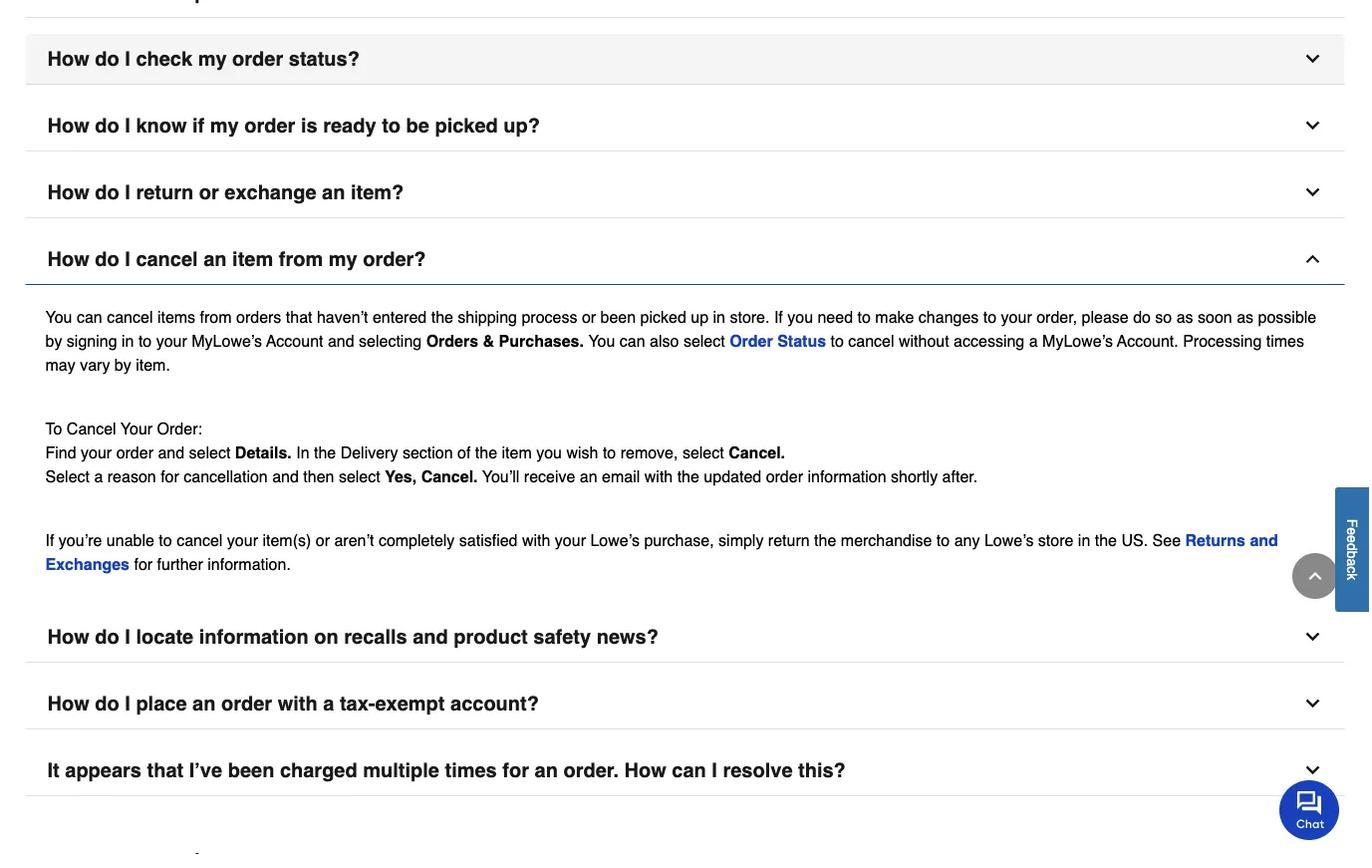 Task type: describe. For each thing, give the bounding box(es) containing it.
then
[[303, 467, 334, 485]]

or inside you can cancel items from orders that haven't entered the shipping process or been picked up in store. if you need to make changes to your order, please do so as soon as possible by signing in to your mylowe's account and selecting
[[582, 307, 596, 326]]

select up cancellation
[[189, 443, 231, 461]]

how do i know if my order is ready to be picked up?
[[47, 114, 540, 137]]

return inside button
[[136, 181, 194, 204]]

select down "delivery"
[[339, 467, 380, 485]]

by inside to cancel without accessing a mylowe's account. processing times may vary by item.
[[114, 355, 131, 374]]

a inside to cancel your order: find your order and select details. in the delivery section of the item you wish to remove, select cancel. select a reason for cancellation and then select yes, cancel. you'll receive an email with the updated order information shortly after.
[[94, 467, 103, 485]]

for inside to cancel your order: find your order and select details. in the delivery section of the item you wish to remove, select cancel. select a reason for cancellation and then select yes, cancel. you'll receive an email with the updated order information shortly after.
[[161, 467, 179, 485]]

chat invite button image
[[1280, 780, 1341, 840]]

returns and exchanges link
[[45, 531, 1279, 573]]

your up "information."
[[227, 531, 258, 549]]

my inside how do i know if my order is ready to be picked up? button
[[210, 114, 239, 137]]

details.
[[235, 443, 292, 461]]

times for multiple
[[445, 759, 497, 782]]

yes,
[[385, 467, 417, 485]]

order
[[730, 331, 773, 350]]

information inside button
[[199, 625, 309, 648]]

how for how do i place an order with a tax-exempt account?
[[47, 692, 89, 715]]

us. see
[[1122, 531, 1181, 549]]

2 horizontal spatial in
[[1078, 531, 1091, 549]]

your down items
[[156, 331, 187, 350]]

how for how do i return or exchange an item?
[[47, 181, 89, 204]]

is
[[301, 114, 318, 137]]

check
[[136, 47, 192, 70]]

1 vertical spatial with
[[522, 531, 551, 549]]

returns and exchanges
[[45, 531, 1279, 573]]

be
[[406, 114, 429, 137]]

ready
[[323, 114, 376, 137]]

order right the updated
[[766, 467, 803, 485]]

how do i locate information on recalls and product safety news? button
[[25, 612, 1345, 663]]

the left us. see
[[1095, 531, 1117, 549]]

1 horizontal spatial in
[[713, 307, 726, 326]]

how do i locate information on recalls and product safety news?
[[47, 625, 659, 648]]

without
[[899, 331, 950, 350]]

i've
[[189, 759, 222, 782]]

order up i've
[[221, 692, 272, 715]]

up?
[[504, 114, 540, 137]]

how do i check my order status? button
[[25, 34, 1345, 85]]

selecting
[[359, 331, 422, 350]]

do for how do i check my order status?
[[95, 47, 119, 70]]

the right in
[[314, 443, 336, 461]]

receive
[[524, 467, 576, 485]]

b
[[1345, 551, 1361, 558]]

resolve
[[723, 759, 793, 782]]

cancel inside 'button'
[[136, 248, 198, 271]]

your inside to cancel your order: find your order and select details. in the delivery section of the item you wish to remove, select cancel. select a reason for cancellation and then select yes, cancel. you'll receive an email with the updated order information shortly after.
[[81, 443, 112, 461]]

picked inside button
[[435, 114, 498, 137]]

1 horizontal spatial return
[[768, 531, 810, 549]]

haven't
[[317, 307, 368, 326]]

mylowe's inside you can cancel items from orders that haven't entered the shipping process or been picked up in store. if you need to make changes to your order, please do so as soon as possible by signing in to your mylowe's account and selecting
[[192, 331, 262, 350]]

order:
[[157, 419, 202, 438]]

how do i return or exchange an item?
[[47, 181, 404, 204]]

a inside "button"
[[1345, 558, 1361, 566]]

chevron down image inside how do i return or exchange an item? button
[[1303, 182, 1323, 202]]

1 as from the left
[[1177, 307, 1194, 326]]

order.
[[564, 759, 619, 782]]

orders
[[236, 307, 281, 326]]

chevron down image for can
[[1303, 760, 1323, 780]]

exchange
[[225, 181, 316, 204]]

also
[[650, 331, 679, 350]]

aren't
[[334, 531, 374, 549]]

to right need
[[858, 307, 871, 326]]

chevron down image for account?
[[1303, 694, 1323, 714]]

it appears that i've been charged multiple times for an order. how can i resolve this?
[[47, 759, 846, 782]]

the left the updated
[[677, 467, 700, 485]]

appears
[[65, 759, 142, 782]]

section
[[403, 443, 453, 461]]

d
[[1345, 543, 1361, 551]]

i for place
[[125, 692, 130, 715]]

purchase,
[[644, 531, 714, 549]]

you inside you can cancel items from orders that haven't entered the shipping process or been picked up in store. if you need to make changes to your order, please do so as soon as possible by signing in to your mylowe's account and selecting
[[788, 307, 813, 326]]

how for how do i check my order status?
[[47, 47, 89, 70]]

to up item.
[[138, 331, 152, 350]]

select down up
[[684, 331, 725, 350]]

remove,
[[621, 443, 678, 461]]

if you're unable to cancel your item(s) or aren't completely satisfied with your lowe's purchase, simply return the merchandise to any lowe's store in the us. see
[[45, 531, 1186, 549]]

how do i check my order status?
[[47, 47, 360, 70]]

up
[[691, 307, 709, 326]]

wish
[[567, 443, 598, 461]]

f e e d b a c k button
[[1336, 487, 1370, 612]]

how do i know if my order is ready to be picked up? button
[[25, 101, 1345, 152]]

and down order:
[[158, 443, 185, 461]]

merchandise
[[841, 531, 932, 549]]

order down your
[[116, 443, 153, 461]]

an left order.
[[535, 759, 558, 782]]

your
[[121, 419, 153, 438]]

safety
[[534, 625, 591, 648]]

&
[[483, 331, 495, 350]]

scroll to top element
[[1293, 553, 1339, 599]]

picked inside you can cancel items from orders that haven't entered the shipping process or been picked up in store. if you need to make changes to your order, please do so as soon as possible by signing in to your mylowe's account and selecting
[[640, 307, 687, 326]]

0 horizontal spatial for
[[134, 555, 153, 573]]

after.
[[942, 467, 978, 485]]

so
[[1156, 307, 1172, 326]]

you're
[[59, 531, 102, 549]]

item(s)
[[263, 531, 311, 549]]

to up further
[[159, 531, 172, 549]]

product
[[454, 625, 528, 648]]

i for cancel
[[125, 248, 130, 271]]

tax-
[[340, 692, 375, 715]]

reason
[[107, 467, 156, 485]]

exempt
[[375, 692, 445, 715]]

you'll
[[482, 467, 520, 485]]

orders & purchases. you can also select order status
[[422, 331, 826, 350]]

soon
[[1198, 307, 1233, 326]]

email
[[602, 467, 640, 485]]

how do i cancel an item from my order?
[[47, 248, 426, 271]]

select up the updated
[[683, 443, 724, 461]]

how for how do i cancel an item from my order?
[[47, 248, 89, 271]]

do for how do i know if my order is ready to be picked up?
[[95, 114, 119, 137]]

chevron down image for up?
[[1303, 116, 1323, 136]]

possible
[[1258, 307, 1317, 326]]

account. processing
[[1117, 331, 1262, 350]]

mylowe's inside to cancel without accessing a mylowe's account. processing times may vary by item.
[[1043, 331, 1113, 350]]

need
[[818, 307, 853, 326]]

to up accessing
[[984, 307, 997, 326]]

your down the receive
[[555, 531, 586, 549]]

f e e d b a c k
[[1345, 519, 1361, 580]]

information.
[[208, 555, 291, 573]]

and inside you can cancel items from orders that haven't entered the shipping process or been picked up in store. if you need to make changes to your order, please do so as soon as possible by signing in to your mylowe's account and selecting
[[328, 331, 354, 350]]

status?
[[289, 47, 360, 70]]

how do i cancel an item from my order? button
[[25, 234, 1345, 285]]

to inside button
[[382, 114, 401, 137]]

it
[[47, 759, 60, 782]]

process
[[522, 307, 578, 326]]

2 vertical spatial or
[[316, 531, 330, 549]]

make
[[875, 307, 914, 326]]

chevron up image inside the scroll to top element
[[1306, 566, 1326, 586]]

an right place
[[192, 692, 216, 715]]

do for how do i place an order with a tax-exempt account?
[[95, 692, 119, 715]]



Task type: locate. For each thing, give the bounding box(es) containing it.
1 horizontal spatial can
[[620, 331, 646, 350]]

0 vertical spatial from
[[279, 248, 323, 271]]

item up orders
[[232, 248, 273, 271]]

2 horizontal spatial with
[[645, 467, 673, 485]]

been inside you can cancel items from orders that haven't entered the shipping process or been picked up in store. if you need to make changes to your order, please do so as soon as possible by signing in to your mylowe's account and selecting
[[601, 307, 636, 326]]

if
[[192, 114, 205, 137]]

a up k
[[1345, 558, 1361, 566]]

to
[[45, 419, 62, 438]]

how inside how do i cancel an item from my order? 'button'
[[47, 248, 89, 271]]

a right "select" in the left of the page
[[94, 467, 103, 485]]

cancel. up the updated
[[729, 443, 785, 461]]

1 vertical spatial that
[[147, 759, 184, 782]]

0 vertical spatial chevron down image
[[1303, 116, 1323, 136]]

do inside you can cancel items from orders that haven't entered the shipping process or been picked up in store. if you need to make changes to your order, please do so as soon as possible by signing in to your mylowe's account and selecting
[[1133, 307, 1151, 326]]

or left aren't
[[316, 531, 330, 549]]

3 chevron down image from the top
[[1303, 760, 1323, 780]]

how
[[47, 47, 89, 70], [47, 114, 89, 137], [47, 181, 89, 204], [47, 248, 89, 271], [47, 625, 89, 648], [47, 692, 89, 715], [624, 759, 667, 782]]

to inside to cancel your order: find your order and select details. in the delivery section of the item you wish to remove, select cancel. select a reason for cancellation and then select yes, cancel. you'll receive an email with the updated order information shortly after.
[[603, 443, 616, 461]]

for inside 'button'
[[503, 759, 529, 782]]

order?
[[363, 248, 426, 271]]

0 horizontal spatial item
[[232, 248, 273, 271]]

an down 'wish'
[[580, 467, 598, 485]]

in right up
[[713, 307, 726, 326]]

picked up also
[[640, 307, 687, 326]]

any
[[954, 531, 980, 549]]

how inside how do i know if my order is ready to be picked up? button
[[47, 114, 89, 137]]

0 horizontal spatial or
[[199, 181, 219, 204]]

information inside to cancel your order: find your order and select details. in the delivery section of the item you wish to remove, select cancel. select a reason for cancellation and then select yes, cancel. you'll receive an email with the updated order information shortly after.
[[808, 467, 887, 485]]

1 chevron down image from the top
[[1303, 49, 1323, 69]]

cancel. down of
[[421, 467, 478, 485]]

my inside how do i check my order status? button
[[198, 47, 227, 70]]

or inside button
[[199, 181, 219, 204]]

you right purchases.
[[588, 331, 615, 350]]

how for how do i know if my order is ready to be picked up?
[[47, 114, 89, 137]]

1 horizontal spatial cancel.
[[729, 443, 785, 461]]

mylowe's down orders
[[192, 331, 262, 350]]

a inside to cancel without accessing a mylowe's account. processing times may vary by item.
[[1029, 331, 1038, 350]]

recalls
[[344, 625, 407, 648]]

a inside button
[[323, 692, 334, 715]]

orders
[[426, 331, 479, 350]]

to up email
[[603, 443, 616, 461]]

0 vertical spatial in
[[713, 307, 726, 326]]

1 lowe's from the left
[[590, 531, 640, 549]]

0 horizontal spatial picked
[[435, 114, 498, 137]]

simply
[[719, 531, 764, 549]]

0 vertical spatial that
[[286, 307, 312, 326]]

select
[[684, 331, 725, 350], [189, 443, 231, 461], [683, 443, 724, 461], [339, 467, 380, 485]]

1 horizontal spatial mylowe's
[[1043, 331, 1113, 350]]

0 vertical spatial with
[[645, 467, 673, 485]]

been right i've
[[228, 759, 274, 782]]

as right so
[[1177, 307, 1194, 326]]

0 horizontal spatial you
[[45, 307, 72, 326]]

do for how do i locate information on recalls and product safety news?
[[95, 625, 119, 648]]

from up "haven't"
[[279, 248, 323, 271]]

2 vertical spatial chevron down image
[[1303, 694, 1323, 714]]

store
[[1038, 531, 1074, 549]]

to left any
[[937, 531, 950, 549]]

0 vertical spatial return
[[136, 181, 194, 204]]

1 vertical spatial chevron up image
[[1306, 566, 1326, 586]]

cancel.
[[729, 443, 785, 461], [421, 467, 478, 485]]

how inside "it appears that i've been charged multiple times for an order. how can i resolve this?" 'button'
[[624, 759, 667, 782]]

0 horizontal spatial that
[[147, 759, 184, 782]]

chevron down image inside how do i know if my order is ready to be picked up? button
[[1303, 116, 1323, 136]]

on
[[314, 625, 339, 648]]

2 vertical spatial chevron down image
[[1303, 760, 1323, 780]]

1 vertical spatial can
[[620, 331, 646, 350]]

you
[[45, 307, 72, 326], [588, 331, 615, 350]]

0 vertical spatial been
[[601, 307, 636, 326]]

signing
[[67, 331, 117, 350]]

by inside you can cancel items from orders that haven't entered the shipping process or been picked up in store. if you need to make changes to your order, please do so as soon as possible by signing in to your mylowe's account and selecting
[[45, 331, 62, 350]]

can inside 'button'
[[672, 759, 706, 782]]

0 vertical spatial for
[[161, 467, 179, 485]]

1 horizontal spatial you
[[588, 331, 615, 350]]

chevron up image inside how do i cancel an item from my order? 'button'
[[1303, 249, 1323, 269]]

1 horizontal spatial or
[[316, 531, 330, 549]]

how do i place an order with a tax-exempt account?
[[47, 692, 539, 715]]

chevron up image left k
[[1306, 566, 1326, 586]]

times inside to cancel without accessing a mylowe's account. processing times may vary by item.
[[1267, 331, 1305, 350]]

0 vertical spatial my
[[198, 47, 227, 70]]

2 vertical spatial in
[[1078, 531, 1091, 549]]

how do i return or exchange an item? button
[[25, 167, 1345, 218]]

0 horizontal spatial return
[[136, 181, 194, 204]]

to cancel your order: find your order and select details. in the delivery section of the item you wish to remove, select cancel. select a reason for cancellation and then select yes, cancel. you'll receive an email with the updated order information shortly after.
[[45, 419, 978, 485]]

0 horizontal spatial information
[[199, 625, 309, 648]]

2 chevron down image from the top
[[1303, 182, 1323, 202]]

0 horizontal spatial with
[[278, 692, 318, 715]]

the up orders at top left
[[431, 307, 453, 326]]

1 vertical spatial from
[[200, 307, 232, 326]]

1 horizontal spatial been
[[601, 307, 636, 326]]

0 horizontal spatial in
[[122, 331, 134, 350]]

returns
[[1186, 531, 1246, 549]]

how for how do i locate information on recalls and product safety news?
[[47, 625, 89, 648]]

information left the shortly
[[808, 467, 887, 485]]

and inside returns and exchanges
[[1250, 531, 1279, 549]]

cancel up the signing
[[107, 307, 153, 326]]

c
[[1345, 566, 1361, 573]]

from inside 'button'
[[279, 248, 323, 271]]

a down order,
[[1029, 331, 1038, 350]]

to inside to cancel without accessing a mylowe's account. processing times may vary by item.
[[831, 331, 844, 350]]

place
[[136, 692, 187, 715]]

store. if
[[730, 307, 783, 326]]

1 horizontal spatial from
[[279, 248, 323, 271]]

been inside 'button'
[[228, 759, 274, 782]]

return down the know
[[136, 181, 194, 204]]

in right the signing
[[122, 331, 134, 350]]

order inside button
[[232, 47, 283, 70]]

0 horizontal spatial by
[[45, 331, 62, 350]]

0 horizontal spatial as
[[1177, 307, 1194, 326]]

lowe's right any
[[985, 531, 1034, 549]]

lowe's down email
[[590, 531, 640, 549]]

return right simply
[[768, 531, 810, 549]]

cancel up for further information. on the bottom of the page
[[177, 531, 223, 549]]

find
[[45, 443, 76, 461]]

that left i've
[[147, 759, 184, 782]]

been up orders & purchases. you can also select order status
[[601, 307, 636, 326]]

0 horizontal spatial lowe's
[[590, 531, 640, 549]]

2 chevron down image from the top
[[1303, 627, 1323, 647]]

0 horizontal spatial times
[[445, 759, 497, 782]]

1 horizontal spatial with
[[522, 531, 551, 549]]

1 vertical spatial in
[[122, 331, 134, 350]]

exchanges
[[45, 555, 130, 573]]

shipping
[[458, 307, 517, 326]]

you up the signing
[[45, 307, 72, 326]]

news?
[[597, 625, 659, 648]]

0 vertical spatial information
[[808, 467, 887, 485]]

the inside you can cancel items from orders that haven't entered the shipping process or been picked up in store. if you need to make changes to your order, please do so as soon as possible by signing in to your mylowe's account and selecting
[[431, 307, 453, 326]]

times for account. processing
[[1267, 331, 1305, 350]]

i inside button
[[125, 47, 130, 70]]

how inside how do i locate information on recalls and product safety news? button
[[47, 625, 89, 648]]

an inside to cancel your order: find your order and select details. in the delivery section of the item you wish to remove, select cancel. select a reason for cancellation and then select yes, cancel. you'll receive an email with the updated order information shortly after.
[[580, 467, 598, 485]]

been
[[601, 307, 636, 326], [228, 759, 274, 782]]

purchases.
[[499, 331, 584, 350]]

by right "vary"
[[114, 355, 131, 374]]

i for return
[[125, 181, 130, 204]]

an down how do i return or exchange an item?
[[204, 248, 227, 271]]

1 vertical spatial you
[[588, 331, 615, 350]]

0 horizontal spatial mylowe's
[[192, 331, 262, 350]]

and down in
[[272, 467, 299, 485]]

3 chevron down image from the top
[[1303, 694, 1323, 714]]

2 e from the top
[[1345, 535, 1361, 543]]

1 vertical spatial return
[[768, 531, 810, 549]]

the left merchandise
[[814, 531, 837, 549]]

2 lowe's from the left
[[985, 531, 1034, 549]]

times
[[1267, 331, 1305, 350], [445, 759, 497, 782]]

0 horizontal spatial cancel.
[[421, 467, 478, 485]]

can inside you can cancel items from orders that haven't entered the shipping process or been picked up in store. if you need to make changes to your order, please do so as soon as possible by signing in to your mylowe's account and selecting
[[77, 307, 102, 326]]

how inside how do i check my order status? button
[[47, 47, 89, 70]]

items
[[157, 307, 195, 326]]

f
[[1345, 519, 1361, 527]]

chevron down image inside how do i check my order status? button
[[1303, 49, 1323, 69]]

0 vertical spatial by
[[45, 331, 62, 350]]

1 horizontal spatial for
[[161, 467, 179, 485]]

how do i place an order with a tax-exempt account? button
[[25, 679, 1345, 730]]

0 vertical spatial can
[[77, 307, 102, 326]]

2 horizontal spatial or
[[582, 307, 596, 326]]

times down possible
[[1267, 331, 1305, 350]]

1 vertical spatial my
[[210, 114, 239, 137]]

item?
[[351, 181, 404, 204]]

2 as from the left
[[1237, 307, 1254, 326]]

a left tax-
[[323, 692, 334, 715]]

cancel
[[136, 248, 198, 271], [107, 307, 153, 326], [848, 331, 895, 350], [177, 531, 223, 549]]

0 vertical spatial chevron up image
[[1303, 249, 1323, 269]]

1 horizontal spatial that
[[286, 307, 312, 326]]

1 vertical spatial you
[[536, 443, 562, 461]]

do inside button
[[95, 47, 119, 70]]

by up may
[[45, 331, 62, 350]]

updated
[[704, 467, 762, 485]]

you inside to cancel your order: find your order and select details. in the delivery section of the item you wish to remove, select cancel. select a reason for cancellation and then select yes, cancel. you'll receive an email with the updated order information shortly after.
[[536, 443, 562, 461]]

1 horizontal spatial by
[[114, 355, 131, 374]]

from inside you can cancel items from orders that haven't entered the shipping process or been picked up in store. if you need to make changes to your order, please do so as soon as possible by signing in to your mylowe's account and selecting
[[200, 307, 232, 326]]

accessing
[[954, 331, 1025, 350]]

chevron down image inside "it appears that i've been charged multiple times for an order. how can i resolve this?" 'button'
[[1303, 760, 1323, 780]]

cancel up items
[[136, 248, 198, 271]]

shortly
[[891, 467, 938, 485]]

1 chevron down image from the top
[[1303, 116, 1323, 136]]

cancel inside you can cancel items from orders that haven't entered the shipping process or been picked up in store. if you need to make changes to your order, please do so as soon as possible by signing in to your mylowe's account and selecting
[[107, 307, 153, 326]]

0 vertical spatial chevron down image
[[1303, 49, 1323, 69]]

1 horizontal spatial as
[[1237, 307, 1254, 326]]

1 vertical spatial cancel.
[[421, 467, 478, 485]]

to down need
[[831, 331, 844, 350]]

do
[[95, 47, 119, 70], [95, 114, 119, 137], [95, 181, 119, 204], [95, 248, 119, 271], [1133, 307, 1151, 326], [95, 625, 119, 648], [95, 692, 119, 715]]

your down cancel
[[81, 443, 112, 461]]

chevron down image
[[1303, 116, 1323, 136], [1303, 182, 1323, 202], [1303, 760, 1323, 780]]

2 vertical spatial can
[[672, 759, 706, 782]]

and right returns
[[1250, 531, 1279, 549]]

item inside to cancel your order: find your order and select details. in the delivery section of the item you wish to remove, select cancel. select a reason for cancellation and then select yes, cancel. you'll receive an email with the updated order information shortly after.
[[502, 443, 532, 461]]

cancellation
[[184, 467, 268, 485]]

entered
[[373, 307, 427, 326]]

locate
[[136, 625, 194, 648]]

0 vertical spatial picked
[[435, 114, 498, 137]]

you up the receive
[[536, 443, 562, 461]]

account?
[[451, 692, 539, 715]]

that up account
[[286, 307, 312, 326]]

0 vertical spatial or
[[199, 181, 219, 204]]

1 vertical spatial information
[[199, 625, 309, 648]]

with right satisfied
[[522, 531, 551, 549]]

account
[[266, 331, 323, 350]]

item inside 'button'
[[232, 248, 273, 271]]

1 vertical spatial times
[[445, 759, 497, 782]]

it appears that i've been charged multiple times for an order. how can i resolve this? button
[[25, 746, 1345, 796]]

1 mylowe's from the left
[[192, 331, 262, 350]]

2 mylowe's from the left
[[1043, 331, 1113, 350]]

0 vertical spatial you
[[788, 307, 813, 326]]

charged
[[280, 759, 358, 782]]

from right items
[[200, 307, 232, 326]]

1 vertical spatial for
[[134, 555, 153, 573]]

1 horizontal spatial item
[[502, 443, 532, 461]]

0 vertical spatial you
[[45, 307, 72, 326]]

satisfied
[[459, 531, 518, 549]]

e up the b
[[1345, 535, 1361, 543]]

can down how do i place an order with a tax-exempt account? button in the bottom of the page
[[672, 759, 706, 782]]

in right store
[[1078, 531, 1091, 549]]

0 horizontal spatial from
[[200, 307, 232, 326]]

to
[[382, 114, 401, 137], [858, 307, 871, 326], [984, 307, 997, 326], [138, 331, 152, 350], [831, 331, 844, 350], [603, 443, 616, 461], [159, 531, 172, 549], [937, 531, 950, 549]]

delivery
[[341, 443, 398, 461]]

0 horizontal spatial can
[[77, 307, 102, 326]]

0 vertical spatial cancel.
[[729, 443, 785, 461]]

chevron up image up possible
[[1303, 249, 1323, 269]]

1 horizontal spatial information
[[808, 467, 887, 485]]

you up status
[[788, 307, 813, 326]]

0 vertical spatial item
[[232, 248, 273, 271]]

1 vertical spatial picked
[[640, 307, 687, 326]]

order left is
[[244, 114, 295, 137]]

of
[[458, 443, 471, 461]]

with left tax-
[[278, 692, 318, 715]]

i for know
[[125, 114, 130, 137]]

order left status?
[[232, 47, 283, 70]]

0 horizontal spatial you
[[536, 443, 562, 461]]

0 vertical spatial times
[[1267, 331, 1305, 350]]

can left also
[[620, 331, 646, 350]]

to cancel without accessing a mylowe's account. processing times may vary by item.
[[45, 331, 1305, 374]]

my left order? at the top
[[329, 248, 358, 271]]

chevron down image inside how do i locate information on recalls and product safety news? button
[[1303, 627, 1323, 647]]

1 horizontal spatial times
[[1267, 331, 1305, 350]]

how inside how do i return or exchange an item? button
[[47, 181, 89, 204]]

the right of
[[475, 443, 497, 461]]

if
[[45, 531, 54, 549]]

with inside button
[[278, 692, 318, 715]]

1 e from the top
[[1345, 527, 1361, 535]]

as
[[1177, 307, 1194, 326], [1237, 307, 1254, 326]]

from
[[279, 248, 323, 271], [200, 307, 232, 326]]

times right multiple
[[445, 759, 497, 782]]

i for locate
[[125, 625, 130, 648]]

2 vertical spatial for
[[503, 759, 529, 782]]

mylowe's down order,
[[1043, 331, 1113, 350]]

by
[[45, 331, 62, 350], [114, 355, 131, 374]]

do for how do i cancel an item from my order?
[[95, 248, 119, 271]]

chevron down image inside how do i place an order with a tax-exempt account? button
[[1303, 694, 1323, 714]]

an left item? at the top of page
[[322, 181, 345, 204]]

my inside how do i cancel an item from my order? 'button'
[[329, 248, 358, 271]]

chevron down image for news?
[[1303, 627, 1323, 647]]

that inside 'button'
[[147, 759, 184, 782]]

k
[[1345, 573, 1361, 580]]

that inside you can cancel items from orders that haven't entered the shipping process or been picked up in store. if you need to make changes to your order, please do so as soon as possible by signing in to your mylowe's account and selecting
[[286, 307, 312, 326]]

can up the signing
[[77, 307, 102, 326]]

this?
[[798, 759, 846, 782]]

times inside 'button'
[[445, 759, 497, 782]]

2 horizontal spatial for
[[503, 759, 529, 782]]

your up accessing
[[1001, 307, 1032, 326]]

to left be
[[382, 114, 401, 137]]

and right "recalls"
[[413, 625, 448, 648]]

for down account?
[[503, 759, 529, 782]]

2 horizontal spatial can
[[672, 759, 706, 782]]

how inside how do i place an order with a tax-exempt account? button
[[47, 692, 89, 715]]

for down unable
[[134, 555, 153, 573]]

please
[[1082, 307, 1129, 326]]

item.
[[136, 355, 170, 374]]

vary
[[80, 355, 110, 374]]

as right soon
[[1237, 307, 1254, 326]]

1 horizontal spatial you
[[788, 307, 813, 326]]

information
[[808, 467, 887, 485], [199, 625, 309, 648]]

status
[[778, 331, 826, 350]]

you inside you can cancel items from orders that haven't entered the shipping process or been picked up in store. if you need to make changes to your order, please do so as soon as possible by signing in to your mylowe's account and selecting
[[45, 307, 72, 326]]

1 vertical spatial item
[[502, 443, 532, 461]]

i for check
[[125, 47, 130, 70]]

or left "exchange"
[[199, 181, 219, 204]]

for right reason
[[161, 467, 179, 485]]

my right "check"
[[198, 47, 227, 70]]

1 vertical spatial chevron down image
[[1303, 182, 1323, 202]]

chevron up image
[[1303, 249, 1323, 269], [1306, 566, 1326, 586]]

do inside 'button'
[[95, 248, 119, 271]]

0 horizontal spatial been
[[228, 759, 274, 782]]

2 vertical spatial my
[[329, 248, 358, 271]]

1 vertical spatial chevron down image
[[1303, 627, 1323, 647]]

picked right be
[[435, 114, 498, 137]]

e up d on the right bottom of page
[[1345, 527, 1361, 535]]

with down remove, at bottom
[[645, 467, 673, 485]]

multiple
[[363, 759, 439, 782]]

1 vertical spatial been
[[228, 759, 274, 782]]

unable
[[107, 531, 154, 549]]

and inside how do i locate information on recalls and product safety news? button
[[413, 625, 448, 648]]

item up you'll
[[502, 443, 532, 461]]

1 vertical spatial by
[[114, 355, 131, 374]]

or
[[199, 181, 219, 204], [582, 307, 596, 326], [316, 531, 330, 549]]

cancel down make
[[848, 331, 895, 350]]

select
[[45, 467, 90, 485]]

lowe's
[[590, 531, 640, 549], [985, 531, 1034, 549]]

with inside to cancel your order: find your order and select details. in the delivery section of the item you wish to remove, select cancel. select a reason for cancellation and then select yes, cancel. you'll receive an email with the updated order information shortly after.
[[645, 467, 673, 485]]

completely
[[379, 531, 455, 549]]

1 horizontal spatial lowe's
[[985, 531, 1034, 549]]

1 horizontal spatial picked
[[640, 307, 687, 326]]

2 vertical spatial with
[[278, 692, 318, 715]]

1 vertical spatial or
[[582, 307, 596, 326]]

chevron down image
[[1303, 49, 1323, 69], [1303, 627, 1323, 647], [1303, 694, 1323, 714]]

cancel inside to cancel without accessing a mylowe's account. processing times may vary by item.
[[848, 331, 895, 350]]

or right process
[[582, 307, 596, 326]]

and down "haven't"
[[328, 331, 354, 350]]

picked
[[435, 114, 498, 137], [640, 307, 687, 326]]

do for how do i return or exchange an item?
[[95, 181, 119, 204]]

my right if
[[210, 114, 239, 137]]

information left 'on'
[[199, 625, 309, 648]]



Task type: vqa. For each thing, say whether or not it's contained in the screenshot.
'for' in to cancel your order: find your order and select details. in the delivery section of the item you wish to remove, select cancel. select a reason for cancellation and then select yes, cancel. you'll receive an email with the updated order information shortly after.
yes



